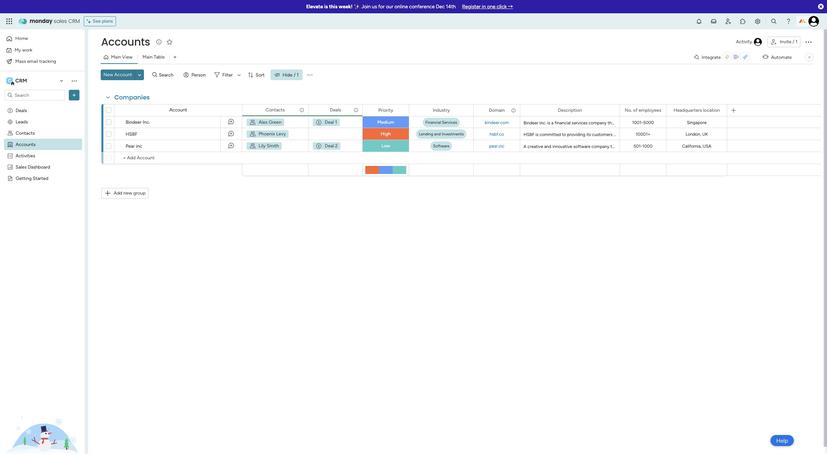 Task type: describe. For each thing, give the bounding box(es) containing it.
conference
[[410, 4, 435, 10]]

→
[[508, 4, 513, 10]]

invite members image
[[726, 18, 732, 25]]

bindeer for bindeer inc.
[[126, 119, 142, 125]]

contacts inside 'field'
[[266, 107, 285, 113]]

us
[[372, 4, 377, 10]]

add view image
[[174, 55, 176, 60]]

hsbf for hsbf is committed to providing its customers with the best possible experience, and offers a variety of ways to bank, including online, mobile, and in-branch.
[[524, 132, 535, 137]]

options image for priority
[[400, 105, 405, 116]]

add to favorites image
[[166, 38, 173, 45]]

innovative
[[553, 144, 573, 149]]

501-1000
[[634, 144, 653, 149]]

arrow down image
[[235, 71, 243, 79]]

column information image for deals
[[354, 107, 359, 113]]

mass email tracking
[[15, 58, 56, 64]]

main view button
[[101, 52, 138, 63]]

invite / 1 button
[[768, 37, 801, 47]]

options image for no. of employees
[[657, 105, 662, 116]]

range
[[649, 120, 660, 125]]

software
[[434, 144, 450, 148]]

crm inside workspace selection element
[[15, 78, 27, 84]]

automate
[[772, 54, 793, 60]]

to right ways
[[735, 132, 740, 137]]

person button
[[181, 70, 210, 80]]

Priority field
[[377, 107, 395, 114]]

help
[[777, 437, 789, 444]]

14th
[[446, 4, 456, 10]]

Industry field
[[431, 107, 452, 114]]

creative
[[528, 144, 544, 149]]

deal 2 element
[[313, 142, 341, 150]]

wide
[[638, 120, 647, 125]]

home
[[15, 36, 28, 41]]

main table
[[143, 54, 165, 60]]

medium
[[378, 119, 395, 125]]

one
[[488, 4, 496, 10]]

people
[[666, 144, 679, 149]]

deal for deal 2
[[325, 143, 334, 149]]

0 vertical spatial crm
[[68, 17, 80, 25]]

1001-
[[633, 120, 644, 125]]

hide
[[283, 72, 293, 78]]

1 for invite / 1
[[796, 39, 798, 45]]

hide / 1
[[283, 72, 299, 78]]

solutions
[[633, 144, 650, 149]]

main for main table
[[143, 54, 153, 60]]

dapulse integrations image
[[695, 55, 700, 60]]

filter
[[223, 72, 233, 78]]

is for this
[[325, 4, 328, 10]]

search everything image
[[771, 18, 778, 25]]

lottie animation image
[[0, 387, 85, 454]]

accounts inside list box
[[16, 141, 36, 147]]

usa
[[703, 144, 712, 149]]

see plans button
[[84, 16, 116, 26]]

integrate
[[702, 54, 722, 60]]

filter button
[[212, 70, 243, 80]]

to left "help"
[[651, 144, 655, 149]]

to down financial
[[563, 132, 567, 137]]

other.
[[733, 144, 744, 149]]

2 horizontal spatial a
[[702, 132, 704, 137]]

list box containing deals
[[0, 103, 85, 274]]

including
[[752, 132, 770, 137]]

Search in workspace field
[[14, 91, 56, 99]]

register in one click → link
[[463, 4, 513, 10]]

sort button
[[245, 70, 269, 80]]

deal 1 element
[[313, 118, 340, 126]]

financial
[[555, 120, 571, 125]]

help image
[[786, 18, 793, 25]]

group
[[133, 190, 146, 196]]

alex green
[[259, 119, 282, 125]]

1 vertical spatial company
[[592, 144, 610, 149]]

financial services
[[426, 120, 458, 125]]

options image right the deals field
[[353, 104, 358, 116]]

companies
[[114, 93, 150, 101]]

each
[[723, 144, 732, 149]]

2 services from the left
[[709, 120, 725, 125]]

bindeer inc.
[[126, 119, 150, 125]]

svg image for deal
[[316, 143, 322, 149]]

headquarters
[[674, 107, 703, 113]]

sales
[[16, 164, 27, 170]]

collapse board header image
[[808, 55, 813, 60]]

variety
[[705, 132, 718, 137]]

lily
[[259, 143, 266, 149]]

add
[[114, 190, 122, 196]]

to up ways
[[726, 120, 730, 125]]

emails settings image
[[755, 18, 762, 25]]

connect
[[680, 144, 696, 149]]

industry
[[433, 107, 450, 113]]

a
[[524, 144, 527, 149]]

elevate
[[306, 4, 323, 10]]

svg image for alex
[[250, 119, 256, 126]]

Deals field
[[328, 106, 343, 114]]

and down committed
[[545, 144, 552, 149]]

select product image
[[6, 18, 13, 25]]

phoenix levy element
[[247, 130, 289, 138]]

headquarters location
[[674, 107, 721, 113]]

deal for deal 1
[[325, 119, 334, 125]]

dec
[[436, 4, 445, 10]]

mass
[[15, 58, 26, 64]]

1 services from the left
[[572, 120, 588, 125]]

my work
[[15, 47, 32, 53]]

the
[[624, 132, 630, 137]]

alex
[[259, 119, 268, 125]]

No. of employees field
[[624, 107, 664, 114]]

contacts inside list box
[[16, 130, 35, 136]]

inc. for bindeer inc. is a financial services company that provides a wide range of banking and investing services to individuals and businesses.
[[540, 120, 547, 125]]

phoenix levy
[[259, 131, 286, 137]]

click
[[497, 4, 507, 10]]

svg image for deal
[[316, 119, 322, 126]]

online
[[395, 4, 408, 10]]

501-
[[634, 144, 643, 149]]

businesses.
[[761, 120, 783, 125]]

and right banking
[[682, 120, 689, 125]]

new account
[[103, 72, 132, 78]]

financial
[[426, 120, 441, 125]]

2 vertical spatial of
[[719, 132, 724, 137]]

virtually
[[697, 144, 712, 149]]

mass email tracking button
[[4, 56, 72, 67]]

uk
[[703, 132, 709, 137]]

home button
[[4, 33, 72, 44]]

svg image for phoenix
[[250, 131, 256, 137]]

builds
[[620, 144, 631, 149]]

deals inside field
[[330, 107, 341, 113]]

lily smith
[[259, 143, 279, 149]]

offers
[[689, 132, 701, 137]]

Search field
[[157, 70, 177, 80]]

1001-5000
[[633, 120, 655, 125]]

plans
[[102, 18, 113, 24]]

notifications image
[[696, 18, 703, 25]]

new account button
[[101, 70, 135, 80]]

Accounts field
[[99, 34, 152, 49]]



Task type: locate. For each thing, give the bounding box(es) containing it.
column information image
[[354, 107, 359, 113], [511, 108, 517, 113]]

0 vertical spatial company
[[589, 120, 607, 125]]

svg image left alex
[[250, 119, 256, 126]]

email
[[27, 58, 38, 64]]

svg image
[[250, 119, 256, 126], [250, 143, 256, 149], [316, 143, 322, 149]]

bank,
[[741, 132, 751, 137]]

with right usa
[[713, 144, 722, 149]]

1 horizontal spatial column information image
[[511, 108, 517, 113]]

/ for hide
[[294, 72, 296, 78]]

angle down image
[[138, 72, 141, 77]]

deals up deal 1
[[330, 107, 341, 113]]

options image down the workspace options image
[[71, 92, 78, 98]]

1 horizontal spatial is
[[536, 132, 539, 137]]

1 horizontal spatial a
[[635, 120, 637, 125]]

pear inc
[[126, 143, 142, 149]]

and right the lending
[[435, 132, 441, 136]]

✨
[[354, 4, 360, 10]]

investments
[[442, 132, 464, 136]]

add new group button
[[101, 188, 149, 199]]

svg image left lily
[[250, 143, 256, 149]]

of right 'range'
[[661, 120, 665, 125]]

hsbf up pear
[[126, 131, 138, 137]]

inc
[[136, 143, 142, 149]]

started
[[33, 175, 48, 181]]

contacts down the leads
[[16, 130, 35, 136]]

2 horizontal spatial of
[[719, 132, 724, 137]]

that left builds
[[611, 144, 619, 149]]

1 vertical spatial that
[[611, 144, 619, 149]]

0 horizontal spatial deals
[[16, 107, 27, 113]]

show board description image
[[155, 39, 163, 45]]

bindeer inc. is a financial services company that provides a wide range of banking and investing services to individuals and businesses.
[[524, 120, 783, 125]]

company up customers
[[589, 120, 607, 125]]

a left "wide"
[[635, 120, 637, 125]]

investing
[[690, 120, 708, 125]]

column information image right the deals field
[[354, 107, 359, 113]]

contacts up green on the top left
[[266, 107, 285, 113]]

svg image left phoenix
[[250, 131, 256, 137]]

account inside button
[[114, 72, 132, 78]]

individuals
[[731, 120, 751, 125]]

1 horizontal spatial contacts
[[266, 107, 285, 113]]

Description field
[[557, 107, 584, 114]]

1 horizontal spatial bindeer
[[524, 120, 539, 125]]

that left provides
[[608, 120, 616, 125]]

services up providing
[[572, 120, 588, 125]]

table
[[154, 54, 165, 60]]

committed
[[540, 132, 561, 137]]

0 horizontal spatial a
[[552, 120, 554, 125]]

1 horizontal spatial accounts
[[101, 34, 150, 49]]

a creative and innovative software company that builds solutions to help people connect virtually with each other.
[[524, 144, 744, 149]]

our
[[386, 4, 394, 10]]

main for main view
[[111, 54, 121, 60]]

accounts up the view at the left
[[101, 34, 150, 49]]

a left financial
[[552, 120, 554, 125]]

employees
[[639, 107, 662, 113]]

options image up collapse board header icon
[[805, 38, 813, 46]]

public board image
[[7, 175, 13, 181]]

bindeer up creative at the top right of the page
[[524, 120, 539, 125]]

0 vertical spatial 1
[[796, 39, 798, 45]]

column information image
[[299, 107, 305, 113]]

svg image left deal 2
[[316, 143, 322, 149]]

phoenix
[[259, 131, 275, 137]]

+ Add Account text field
[[118, 154, 239, 162]]

its
[[587, 132, 592, 137]]

2 main from the left
[[143, 54, 153, 60]]

experience,
[[658, 132, 680, 137]]

activity
[[737, 39, 753, 45]]

to
[[726, 120, 730, 125], [563, 132, 567, 137], [735, 132, 740, 137], [651, 144, 655, 149]]

main left table
[[143, 54, 153, 60]]

Contacts field
[[264, 106, 287, 114]]

new
[[124, 190, 132, 196]]

0 horizontal spatial contacts
[[16, 130, 35, 136]]

1 vertical spatial of
[[661, 120, 665, 125]]

/ inside "button"
[[793, 39, 795, 45]]

view
[[122, 54, 133, 60]]

sales
[[54, 17, 67, 25]]

tracking
[[39, 58, 56, 64]]

and left offers
[[681, 132, 688, 137]]

0 horizontal spatial crm
[[15, 78, 27, 84]]

1 vertical spatial svg image
[[250, 131, 256, 137]]

contacts
[[266, 107, 285, 113], [16, 130, 35, 136]]

svg image left deal 1
[[316, 119, 322, 126]]

main inside button
[[143, 54, 153, 60]]

location
[[704, 107, 721, 113]]

1 main from the left
[[111, 54, 121, 60]]

1 vertical spatial deal
[[325, 143, 334, 149]]

2 horizontal spatial 1
[[796, 39, 798, 45]]

1 horizontal spatial main
[[143, 54, 153, 60]]

customers
[[593, 132, 613, 137]]

monday sales crm
[[30, 17, 80, 25]]

company down customers
[[592, 144, 610, 149]]

options image
[[299, 104, 304, 116], [400, 105, 405, 116], [657, 105, 662, 116], [718, 105, 723, 116]]

10001+
[[636, 132, 651, 137]]

1 vertical spatial accounts
[[16, 141, 36, 147]]

0 horizontal spatial services
[[572, 120, 588, 125]]

1 vertical spatial is
[[548, 120, 551, 125]]

0 horizontal spatial inc.
[[143, 119, 150, 125]]

1 right invite
[[796, 39, 798, 45]]

v2 search image
[[152, 71, 157, 79]]

of left ways
[[719, 132, 724, 137]]

is up committed
[[548, 120, 551, 125]]

/ for invite
[[793, 39, 795, 45]]

inc. down companies field
[[143, 119, 150, 125]]

options image for headquarters location
[[718, 105, 723, 116]]

main
[[111, 54, 121, 60], [143, 54, 153, 60]]

software
[[574, 144, 591, 149]]

1 vertical spatial account
[[169, 107, 187, 113]]

california, usa
[[683, 144, 712, 149]]

ways
[[725, 132, 734, 137]]

hsbf up a at the right of page
[[524, 132, 535, 137]]

1 horizontal spatial deals
[[330, 107, 341, 113]]

my work button
[[4, 45, 72, 55]]

0 horizontal spatial hsbf
[[126, 131, 138, 137]]

main left the view at the left
[[111, 54, 121, 60]]

svg image for lily
[[250, 143, 256, 149]]

main inside button
[[111, 54, 121, 60]]

providing
[[568, 132, 586, 137]]

column information image for domain
[[511, 108, 517, 113]]

list box
[[0, 103, 85, 274]]

accounts
[[101, 34, 150, 49], [16, 141, 36, 147]]

hsbf.co link
[[489, 132, 506, 137]]

with left the
[[614, 132, 623, 137]]

and
[[682, 120, 689, 125], [752, 120, 759, 125], [435, 132, 441, 136], [681, 132, 688, 137], [799, 132, 807, 137], [545, 144, 552, 149]]

inc. for bindeer inc.
[[143, 119, 150, 125]]

1 vertical spatial /
[[294, 72, 296, 78]]

2 vertical spatial is
[[536, 132, 539, 137]]

domain
[[489, 107, 505, 113]]

public dashboard image
[[7, 164, 13, 170]]

christina overa image
[[809, 16, 820, 27]]

0 vertical spatial deal
[[325, 119, 334, 125]]

/ right hide
[[294, 72, 296, 78]]

Domain field
[[488, 107, 507, 114]]

levy
[[276, 131, 286, 137]]

lily smith element
[[247, 142, 282, 150]]

main view
[[111, 54, 133, 60]]

1 horizontal spatial of
[[661, 120, 665, 125]]

0 vertical spatial with
[[614, 132, 623, 137]]

a right offers
[[702, 132, 704, 137]]

activity button
[[734, 37, 766, 47]]

svg image inside lily smith element
[[250, 143, 256, 149]]

in
[[482, 4, 486, 10]]

for
[[379, 4, 385, 10]]

1 horizontal spatial account
[[169, 107, 187, 113]]

deals
[[330, 107, 341, 113], [16, 107, 27, 113]]

2 vertical spatial 1
[[335, 119, 337, 125]]

autopilot image
[[763, 53, 769, 61]]

1 horizontal spatial 1
[[335, 119, 337, 125]]

that
[[608, 120, 616, 125], [611, 144, 619, 149]]

svg image inside phoenix levy element
[[250, 131, 256, 137]]

0 vertical spatial svg image
[[316, 119, 322, 126]]

bindeer.com
[[485, 120, 509, 125]]

1 vertical spatial crm
[[15, 78, 27, 84]]

workspace image
[[6, 77, 13, 85]]

1 vertical spatial 1
[[297, 72, 299, 78]]

0 horizontal spatial main
[[111, 54, 121, 60]]

2 horizontal spatial is
[[548, 120, 551, 125]]

main table button
[[138, 52, 170, 63]]

1 deal from the top
[[325, 119, 334, 125]]

Companies field
[[113, 93, 152, 102]]

apps image
[[740, 18, 747, 25]]

1 horizontal spatial /
[[793, 39, 795, 45]]

bindeer up pear inc
[[126, 119, 142, 125]]

0 horizontal spatial account
[[114, 72, 132, 78]]

mobile,
[[784, 132, 798, 137]]

deal down the deals field
[[325, 119, 334, 125]]

workspace selection element
[[6, 77, 28, 86]]

lending
[[419, 132, 434, 136]]

1 horizontal spatial svg image
[[316, 119, 322, 126]]

getting
[[16, 175, 32, 181]]

deal left 2
[[325, 143, 334, 149]]

options image
[[805, 38, 813, 46], [71, 92, 78, 98], [353, 104, 358, 116], [511, 105, 516, 116]]

and left in-
[[799, 132, 807, 137]]

of right no.
[[634, 107, 638, 113]]

is up creative at the top right of the page
[[536, 132, 539, 137]]

0 horizontal spatial with
[[614, 132, 623, 137]]

1 horizontal spatial services
[[709, 120, 725, 125]]

lottie animation element
[[0, 387, 85, 454]]

branch.
[[813, 132, 827, 137]]

0 horizontal spatial of
[[634, 107, 638, 113]]

description
[[558, 107, 582, 113]]

invite / 1
[[781, 39, 798, 45]]

1 down the deals field
[[335, 119, 337, 125]]

priority
[[379, 107, 394, 113]]

singapore
[[688, 120, 707, 125]]

my
[[15, 47, 21, 53]]

hsbf for hsbf
[[126, 131, 138, 137]]

0 horizontal spatial 1
[[297, 72, 299, 78]]

accounts up activities
[[16, 141, 36, 147]]

online,
[[771, 132, 783, 137]]

and up the including
[[752, 120, 759, 125]]

1 right hide
[[297, 72, 299, 78]]

1 horizontal spatial hsbf
[[524, 132, 535, 137]]

help button
[[771, 435, 795, 446]]

inbox image
[[711, 18, 718, 25]]

svg image inside deal 2 element
[[316, 143, 322, 149]]

0 vertical spatial /
[[793, 39, 795, 45]]

with
[[614, 132, 623, 137], [713, 144, 722, 149]]

a
[[552, 120, 554, 125], [635, 120, 637, 125], [702, 132, 704, 137]]

0 horizontal spatial svg image
[[250, 131, 256, 137]]

1 horizontal spatial with
[[713, 144, 722, 149]]

options image right domain field
[[511, 105, 516, 116]]

/ right invite
[[793, 39, 795, 45]]

0 horizontal spatial bindeer
[[126, 119, 142, 125]]

1 vertical spatial with
[[713, 144, 722, 149]]

smith
[[267, 143, 279, 149]]

0 vertical spatial accounts
[[101, 34, 150, 49]]

svg image
[[316, 119, 322, 126], [250, 131, 256, 137]]

crm
[[68, 17, 80, 25], [15, 78, 27, 84]]

2 deal from the top
[[325, 143, 334, 149]]

crm right workspace icon
[[15, 78, 27, 84]]

column information image right domain field
[[511, 108, 517, 113]]

bindeer.com link
[[484, 120, 511, 125]]

svg image inside deal 1 element
[[316, 119, 322, 126]]

best
[[631, 132, 640, 137]]

0 vertical spatial contacts
[[266, 107, 285, 113]]

this
[[329, 4, 338, 10]]

0 horizontal spatial is
[[325, 4, 328, 10]]

is for committed
[[536, 132, 539, 137]]

1 horizontal spatial inc.
[[540, 120, 547, 125]]

2
[[335, 143, 338, 149]]

0 horizontal spatial /
[[294, 72, 296, 78]]

inc. up committed
[[540, 120, 547, 125]]

0 vertical spatial account
[[114, 72, 132, 78]]

register
[[463, 4, 481, 10]]

1 for hide / 1
[[297, 72, 299, 78]]

0 horizontal spatial column information image
[[354, 107, 359, 113]]

services
[[442, 120, 458, 125]]

week!
[[339, 4, 353, 10]]

deals inside list box
[[16, 107, 27, 113]]

alex green element
[[247, 118, 285, 126]]

0 vertical spatial that
[[608, 120, 616, 125]]

in-
[[808, 132, 813, 137]]

provides
[[617, 120, 634, 125]]

option
[[0, 104, 85, 106]]

is left "this"
[[325, 4, 328, 10]]

services up "variety"
[[709, 120, 725, 125]]

deals up the leads
[[16, 107, 27, 113]]

0 vertical spatial is
[[325, 4, 328, 10]]

crm right sales
[[68, 17, 80, 25]]

california,
[[683, 144, 702, 149]]

Headquarters location field
[[673, 107, 722, 114]]

bindeer for bindeer inc. is a financial services company that provides a wide range of banking and investing services to individuals and businesses.
[[524, 120, 539, 125]]

0 horizontal spatial accounts
[[16, 141, 36, 147]]

1 horizontal spatial crm
[[68, 17, 80, 25]]

account
[[114, 72, 132, 78], [169, 107, 187, 113]]

1 vertical spatial contacts
[[16, 130, 35, 136]]

c
[[8, 78, 11, 84]]

svg image inside alex green element
[[250, 119, 256, 126]]

1 inside "button"
[[796, 39, 798, 45]]

of inside no. of employees field
[[634, 107, 638, 113]]

0 vertical spatial of
[[634, 107, 638, 113]]

menu image
[[307, 72, 314, 78]]

workspace options image
[[71, 77, 78, 84]]



Task type: vqa. For each thing, say whether or not it's contained in the screenshot.
column information image
yes



